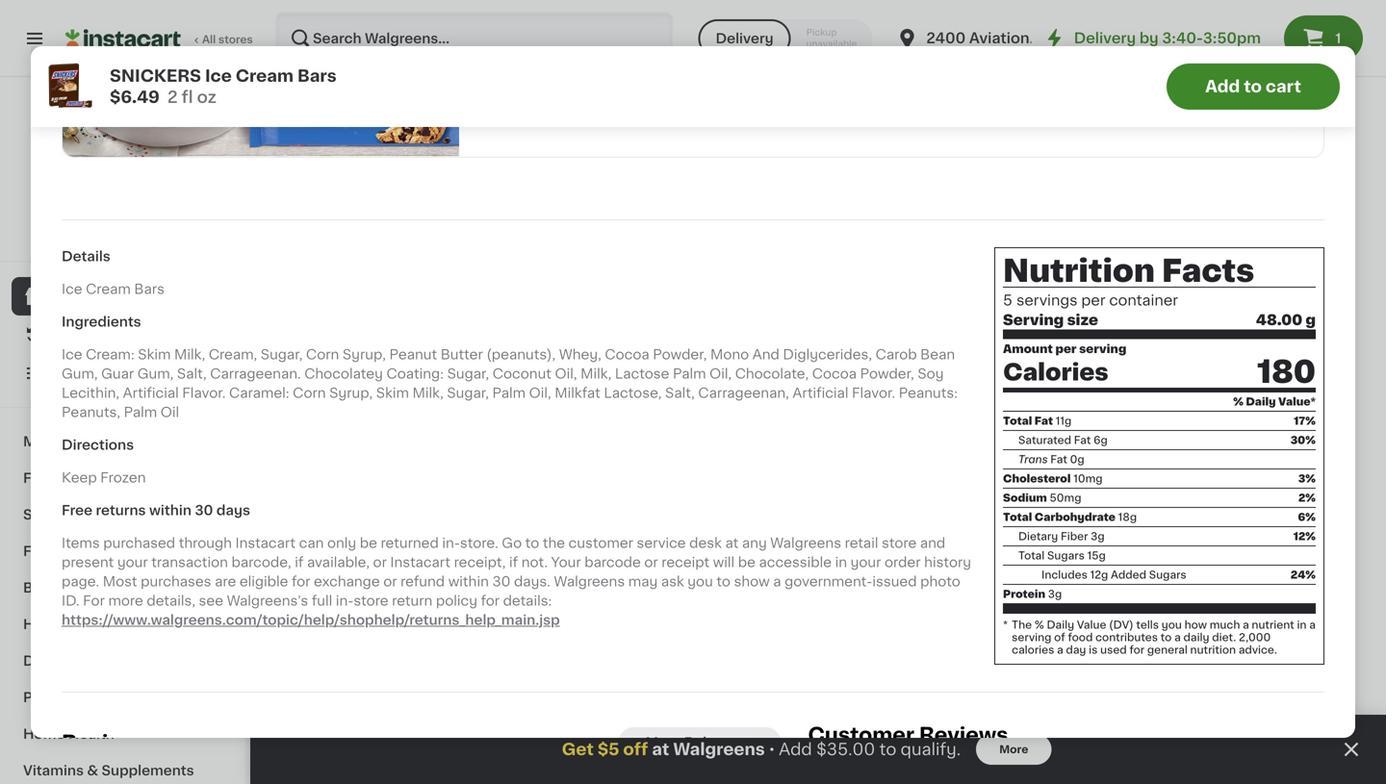 Task type: vqa. For each thing, say whether or not it's contained in the screenshot.
the to the right
yes



Task type: describe. For each thing, give the bounding box(es) containing it.
1 vertical spatial sugar,
[[447, 368, 489, 381]]

6 ct for (829)
[[647, 365, 668, 375]]

bars inside good humor frozen dairy dessert bars strawberry shortcake (557) 6 x 3 fl oz
[[1281, 328, 1312, 342]]

1 horizontal spatial reviews
[[920, 725, 1009, 746]]

frozen inside marie callender's chicken pot pie, frozen meal
[[402, 713, 448, 727]]

0 vertical spatial syrup,
[[343, 348, 386, 362]]

1 your from the left
[[117, 556, 148, 570]]

cart
[[1266, 78, 1302, 95]]

frozen up 'returns'
[[100, 472, 146, 485]]

free
[[62, 504, 92, 518]]

2 inside snickers ice cream bars $6.49 2 fl oz
[[167, 89, 178, 105]]

0 horizontal spatial oil,
[[529, 387, 552, 400]]

1 vertical spatial salt,
[[666, 387, 695, 400]]

more
[[108, 595, 143, 608]]

returned
[[381, 537, 439, 551]]

cheese inside josé olé beef & cheese chimichanga 5 oz
[[1185, 713, 1237, 727]]

food
[[1069, 633, 1093, 643]]

total sugars 15g
[[1019, 551, 1106, 561]]

calories
[[1004, 361, 1109, 384]]

chips ahoy! original chocolate chip cookies
[[796, 20, 922, 72]]

return
[[392, 595, 433, 608]]

1 vertical spatial cream
[[86, 283, 131, 296]]

(829)
[[718, 349, 747, 360]]

2 gum, from the left
[[137, 368, 174, 381]]

1 vertical spatial per
[[1056, 344, 1077, 355]]

0 vertical spatial sugars
[[1048, 551, 1085, 561]]

chocolate for original
[[851, 40, 922, 53]]

stouffer's for cheese
[[647, 713, 713, 727]]

exchange
[[314, 576, 380, 589]]

add for add button under the (46)
[[1126, 126, 1154, 139]]

again
[[97, 328, 135, 342]]

chip for chewy
[[1075, 59, 1107, 72]]

product group containing healthy choice café steamers beef merlot frozen meal
[[826, 495, 990, 785]]

6 ct for (22)
[[826, 365, 847, 375]]

1 vertical spatial in-
[[336, 595, 354, 608]]

season
[[538, 22, 600, 38]]

add button down ahoy
[[552, 115, 626, 150]]

details,
[[147, 595, 196, 608]]

0 vertical spatial in
[[879, 384, 889, 395]]

within inside items purchased through instacart can only be returned in-store. go to the customer service desk at any walgreens retail store and present your transaction barcode, if available, or instacart receipt, if not. your barcode or receipt will be accessible in your order history page. most purchases are eligible for exchange or refund within 30 days. walgreens may ask you to show a government-issued photo id. for more details, see walgreens's full in-store return policy for details: https://www.walgreens.com/topic/help/shophelp/returns_help_main.jsp
[[449, 576, 489, 589]]

$35.00
[[817, 742, 876, 758]]

for right eligible
[[292, 576, 311, 589]]

home
[[23, 728, 65, 742]]

(424)
[[898, 754, 926, 764]]

0 horizontal spatial 30
[[195, 504, 213, 518]]

directions
[[62, 439, 134, 452]]

a up general
[[1175, 633, 1181, 643]]

retail
[[845, 537, 879, 551]]

1 vertical spatial 3g
[[1049, 589, 1063, 600]]

1 vertical spatial instacart
[[390, 556, 451, 570]]

& inside "devour white cheddar mac & cheese with smoked bacon frozen meal"
[[1100, 713, 1111, 727]]

0 horizontal spatial within
[[149, 504, 192, 518]]

off
[[624, 742, 648, 758]]

aviation
[[970, 31, 1030, 45]]

item carousel region containing frozen desserts
[[289, 40, 1348, 410]]

lasagna
[[538, 713, 594, 727]]

1 vertical spatial 2
[[487, 365, 493, 375]]

0 vertical spatial salt,
[[177, 368, 207, 381]]

qualify.
[[901, 742, 961, 758]]

to down will
[[717, 576, 731, 589]]

% daily value*
[[1234, 397, 1317, 407]]

ahoy! for original
[[838, 20, 878, 34]]

1 horizontal spatial daily
[[1247, 397, 1277, 407]]

0 vertical spatial sugar,
[[261, 348, 303, 362]]

item carousel region containing view all (30+)
[[289, 425, 1348, 785]]

beef inside healthy choice café steamers beef merlot frozen meal
[[895, 713, 927, 727]]

barcode,
[[232, 556, 291, 570]]

(46)
[[1146, 80, 1168, 91]]

meal inside healthy choice café steamers beef merlot frozen meal
[[875, 733, 908, 746]]

(557)
[[1256, 369, 1284, 379]]

good humor frozen dairy dessert bars strawberry shortcake (557) 6 x 3 fl oz
[[1185, 309, 1331, 395]]

customer
[[808, 725, 915, 746]]

1 vertical spatial added
[[1111, 570, 1147, 581]]

1 vertical spatial bars
[[134, 283, 165, 296]]

add for add button underneath 2400
[[947, 126, 975, 139]]

1 gum, from the left
[[62, 368, 98, 381]]

$ for 6
[[1009, 284, 1016, 295]]

5 inside josé olé beef & cheese chimichanga 5 oz
[[1185, 732, 1192, 743]]

$ 7 99
[[1188, 283, 1224, 304]]

beef inside josé olé beef & cheese chimichanga 5 oz
[[1248, 694, 1280, 708]]

view for view all (40+)
[[1126, 53, 1159, 66]]

add for add button under "desserts"
[[409, 126, 437, 139]]

olé
[[1221, 694, 1245, 708]]

0 vertical spatial in-
[[442, 537, 460, 551]]

chips ahoy! original chocolate chip cookies link
[[653, 0, 925, 108]]

& inside "link"
[[77, 509, 88, 522]]

2 vertical spatial store
[[354, 595, 389, 608]]

all stores link
[[65, 12, 254, 65]]

24%
[[1291, 570, 1317, 581]]

everyday store prices
[[58, 214, 177, 225]]

1 horizontal spatial palm
[[493, 387, 526, 400]]

servings
[[1017, 294, 1078, 308]]

at inside items purchased through instacart can only be returned in-store. go to the customer service desk at any walgreens retail store and present your transaction barcode, if available, or instacart receipt, if not. your barcode or receipt will be accessible in your order history page. most purchases are eligible for exchange or refund within 30 days. walgreens may ask you to show a government-issued photo id. for more details, see walgreens's full in-store return policy for details: https://www.walgreens.com/topic/help/shophelp/returns_help_main.jsp
[[726, 537, 739, 551]]

1 vertical spatial corn
[[293, 387, 326, 400]]

keep
[[62, 472, 97, 485]]

or up return
[[383, 576, 397, 589]]

2 horizontal spatial store
[[882, 537, 917, 551]]

0 horizontal spatial palm
[[124, 406, 157, 420]]

first aid & safety
[[23, 472, 144, 485]]

at inside dialog
[[652, 742, 670, 758]]

17%
[[1295, 416, 1317, 426]]

or up "may" at bottom
[[645, 556, 658, 570]]

2 horizontal spatial oil,
[[710, 368, 732, 381]]

nutrient
[[1252, 620, 1295, 631]]

cheese inside "devour white cheddar mac & cheese with smoked bacon frozen meal"
[[1115, 713, 1167, 727]]

2400 aviation dr
[[927, 31, 1052, 45]]

oz inside snickers ice cream bars $6.49 2 fl oz
[[197, 89, 217, 105]]

mono
[[711, 348, 750, 362]]

1 for 1 pt
[[1005, 365, 1010, 375]]

0 vertical spatial x
[[478, 365, 484, 375]]

a up 2,000 on the right bottom of page
[[1243, 620, 1250, 631]]

1 horizontal spatial %
[[1234, 397, 1244, 407]]

add inside treatment tracker modal dialog
[[779, 742, 813, 758]]

cream inside snickers ice cream bars $6.49 2 fl oz
[[236, 68, 294, 84]]

2 if from the left
[[509, 556, 518, 570]]

marie
[[289, 694, 327, 708]]

used
[[1101, 645, 1128, 656]]

add button down 3%
[[1268, 501, 1343, 535]]

walgreens inside treatment tracker modal dialog
[[674, 742, 765, 758]]

add for add button below cart
[[1305, 126, 1333, 139]]

(30+)
[[1182, 438, 1219, 451]]

99 for 7
[[1210, 284, 1224, 295]]

2 your from the left
[[851, 556, 882, 570]]

dietary fiber 3g
[[1019, 531, 1105, 542]]

add button down cart
[[1268, 115, 1343, 150]]

5 inside nutrition facts 5 servings per container
[[1004, 294, 1013, 308]]

everyday store prices link
[[58, 212, 188, 227]]

for inside * the % daily value (dv) tells you how much a nutrient in a serving of food contributes to a daily diet. 2,000 calories a day is used for general nutrition advice.
[[1130, 645, 1145, 656]]

ice down the "details"
[[62, 283, 82, 296]]

household
[[23, 618, 99, 632]]

2400
[[927, 31, 966, 45]]

ct for (22)
[[836, 365, 847, 375]]

all
[[202, 34, 216, 45]]

30 inside items purchased through instacart can only be returned in-store. go to the customer service desk at any walgreens retail store and present your transaction barcode, if available, or instacart receipt, if not. your barcode or receipt will be accessible in your order history page. most purchases are eligible for exchange or refund within 30 days. walgreens may ask you to show a government-issued photo id. for more details, see walgreens's full in-store return policy for details: https://www.walgreens.com/topic/help/shophelp/returns_help_main.jsp
[[493, 576, 511, 589]]

1 artificial from the left
[[123, 387, 179, 400]]

store.
[[460, 537, 499, 551]]

days.
[[514, 576, 551, 589]]

protein 3g
[[1004, 589, 1063, 600]]

and
[[753, 348, 780, 362]]

1 horizontal spatial 3g
[[1091, 531, 1105, 542]]

$ for 7
[[1188, 284, 1196, 295]]

meal inside stouffer's lasagna with meat & sauce frozen meal
[[468, 752, 501, 765]]

https://www.walgreens.com/topic/help/shophelp/returns_help_main.jsp link
[[62, 614, 560, 628]]

lists
[[54, 367, 87, 380]]

chimichanga
[[1240, 713, 1330, 727]]

saturated
[[1019, 435, 1072, 446]]

merlot
[[930, 713, 974, 727]]

pt
[[1013, 365, 1024, 375]]

get $5 off at walgreens • add $35.00 to qualify.
[[562, 742, 961, 758]]

cheddar
[[1005, 713, 1064, 727]]

fl inside good humor frozen dairy dessert bars strawberry shortcake (557) 6 x 3 fl oz
[[1213, 384, 1220, 395]]

add for add button below ahoy
[[588, 126, 616, 139]]

to inside button
[[1245, 78, 1263, 95]]

policy
[[436, 595, 478, 608]]

1 horizontal spatial milk,
[[413, 387, 444, 400]]

0 vertical spatial item carousel region
[[788, 0, 1332, 1]]

added inside outshine fruit bars,variety, no sugar added
[[289, 347, 334, 361]]

a down of
[[1058, 645, 1064, 656]]

product group containing marie callender's chicken pot pie, frozen meal
[[289, 495, 453, 782]]

service type group
[[699, 19, 873, 58]]

for right policy on the left bottom of the page
[[481, 595, 500, 608]]

in inside items purchased through instacart can only be returned in-store. go to the customer service desk at any walgreens retail store and present your transaction barcode, if available, or instacart receipt, if not. your barcode or receipt will be accessible in your order history page. most purchases are eligible for exchange or refund within 30 days. walgreens may ask you to show a government-issued photo id. for more details, see walgreens's full in-store return policy for details: https://www.walgreens.com/topic/help/shophelp/returns_help_main.jsp
[[836, 556, 848, 570]]

the inside items purchased through instacart can only be returned in-store. go to the customer service desk at any walgreens retail store and present your transaction barcode, if available, or instacart receipt, if not. your barcode or receipt will be accessible in your order history page. most purchases are eligible for exchange or refund within 30 days. walgreens may ask you to show a government-issued photo id. for more details, see walgreens's full in-store return policy for details: https://www.walgreens.com/topic/help/shophelp/returns_help_main.jsp
[[543, 537, 565, 551]]

how
[[1185, 620, 1208, 631]]

3
[[1203, 384, 1210, 395]]

most inside button
[[646, 737, 681, 750]]

add button down the (46)
[[1089, 115, 1163, 150]]

oz down the (peanuts), in the top left of the page
[[506, 365, 518, 375]]

1 horizontal spatial sugars
[[1150, 570, 1187, 581]]

1 if from the left
[[295, 556, 304, 570]]

to up not.
[[526, 537, 540, 551]]

1 vertical spatial cocoa
[[813, 368, 857, 381]]

sodium 50mg
[[1004, 493, 1082, 503]]

0 vertical spatial skim
[[138, 348, 171, 362]]

1 flavor. from the left
[[182, 387, 226, 400]]

0 vertical spatial be
[[360, 537, 377, 551]]

desk
[[690, 537, 722, 551]]

0 horizontal spatial walgreens
[[554, 576, 625, 589]]

ben & jerry's ice cream half baked®
[[1005, 309, 1169, 342]]

a inside items purchased through instacart can only be returned in-store. go to the customer service desk at any walgreens retail store and present your transaction barcode, if available, or instacart receipt, if not. your barcode or receipt will be accessible in your order history page. most purchases are eligible for exchange or refund within 30 days. walgreens may ask you to show a government-issued photo id. for more details, see walgreens's full in-store return policy for details: https://www.walgreens.com/topic/help/shophelp/returns_help_main.jsp
[[774, 576, 782, 589]]

https://www.walgreens.com/topic/help/shophelp/returns_help_main.jsp
[[62, 614, 560, 628]]

x inside good humor frozen dairy dessert bars strawberry shortcake (557) 6 x 3 fl oz
[[1194, 384, 1201, 395]]

can
[[299, 537, 324, 551]]

0 vertical spatial walgreens
[[771, 537, 842, 551]]

cookies for chewy
[[1110, 59, 1165, 72]]

food & pantry link
[[12, 534, 234, 570]]

good
[[1185, 309, 1222, 322]]

48.00 g
[[1257, 313, 1317, 327]]

6 down diglycerides,
[[826, 365, 834, 375]]

$5
[[598, 742, 620, 758]]

add button down chips ahoy! original chocolate chip cookies link
[[731, 115, 805, 150]]

99 for 6
[[1032, 284, 1047, 295]]

frozen left "desserts"
[[289, 49, 361, 70]]

food & pantry
[[23, 545, 122, 559]]

callender's
[[330, 694, 407, 708]]

0 horizontal spatial ct
[[303, 384, 314, 395]]

most relevant button
[[619, 728, 781, 759]]

chocolate for chewy
[[1125, 40, 1196, 53]]

12%
[[1294, 531, 1317, 542]]

to inside * the % daily value (dv) tells you how much a nutrient in a serving of food contributes to a daily diet. 2,000 calories a day is used for general nutrition advice.
[[1161, 633, 1172, 643]]

2 vertical spatial total
[[1019, 551, 1045, 561]]

0 horizontal spatial cocoa
[[605, 348, 650, 362]]

of
[[1055, 633, 1066, 643]]

care
[[87, 692, 121, 705]]

the inside the tis the season for chips ahoy
[[505, 22, 534, 38]]

keep frozen
[[62, 472, 146, 485]]

receipt
[[662, 556, 710, 570]]

all for (30+)
[[1163, 438, 1179, 451]]

2 vertical spatial sugar,
[[447, 387, 489, 400]]

0 vertical spatial powder,
[[653, 348, 707, 362]]

cream:
[[86, 348, 135, 362]]

18g
[[1119, 512, 1138, 523]]

home health link
[[12, 717, 234, 753]]

& right aid
[[84, 472, 95, 485]]

meal inside "devour white cheddar mac & cheese with smoked bacon frozen meal"
[[1054, 752, 1087, 765]]

6 up lactose,
[[647, 365, 654, 375]]

a right nutrient
[[1310, 620, 1316, 631]]

any
[[742, 537, 767, 551]]

0 horizontal spatial reviews
[[62, 733, 151, 753]]

add button up 15g
[[1089, 501, 1163, 535]]

value
[[1078, 620, 1107, 631]]

0 vertical spatial instacart
[[235, 537, 296, 551]]

1 vertical spatial milk,
[[581, 368, 612, 381]]

advice.
[[1239, 645, 1278, 656]]

details
[[62, 250, 111, 263]]



Task type: locate. For each thing, give the bounding box(es) containing it.
0 vertical spatial corn
[[306, 348, 339, 362]]

treatment tracker modal dialog
[[250, 716, 1387, 785]]

chip down original in the right of the page
[[796, 59, 827, 72]]

view all (40+)
[[1126, 53, 1219, 66]]

1 vertical spatial view
[[1126, 438, 1160, 451]]

you down receipt
[[688, 576, 713, 589]]

corn down bars,variety,
[[306, 348, 339, 362]]

steamers
[[826, 713, 891, 727]]

2 all from the top
[[1163, 438, 1179, 451]]

0 horizontal spatial cookies
[[831, 59, 886, 72]]

0 horizontal spatial instacart
[[235, 537, 296, 551]]

be
[[360, 537, 377, 551], [738, 556, 756, 570]]

order
[[885, 556, 921, 570]]

99 inside $ 6 99
[[1032, 284, 1047, 295]]

walgreens
[[771, 537, 842, 551], [554, 576, 625, 589], [674, 742, 765, 758]]

sugar, down butter
[[447, 368, 489, 381]]

2 down the (peanuts), in the top left of the page
[[487, 365, 493, 375]]

0 horizontal spatial x
[[478, 365, 484, 375]]

lactose
[[615, 368, 670, 381]]

chips inside the tis the season for chips ahoy
[[476, 43, 526, 59]]

ice inside ben & jerry's ice cream half baked®
[[1099, 309, 1120, 322]]

1 cookies from the left
[[831, 59, 886, 72]]

add down the (46)
[[1126, 126, 1154, 139]]

gum, right guar
[[137, 368, 174, 381]]

josé olé beef & cheese chimichanga 5 oz
[[1185, 694, 1330, 743]]

product group containing stouffer's lasagna with meat & sauce frozen meal
[[468, 495, 632, 785]]

0 horizontal spatial in-
[[336, 595, 354, 608]]

for inside the tis the season for chips ahoy
[[603, 22, 628, 38]]

& down the health
[[87, 765, 98, 778]]

cocoa up lactose
[[605, 348, 650, 362]]

(626)
[[718, 754, 747, 764]]

2 horizontal spatial fl
[[1213, 384, 1220, 395]]

99 right 7
[[1210, 284, 1224, 295]]

99 inside $ 7 99
[[1210, 284, 1224, 295]]

calories
[[1012, 645, 1055, 656]]

& inside stouffer's macaroni & cheese frozen meal
[[783, 713, 794, 727]]

6 inside good humor frozen dairy dessert bars strawberry shortcake (557) 6 x 3 fl oz
[[1185, 384, 1192, 395]]

size
[[1068, 313, 1099, 327]]

chocolate inside chips ahoy! chewy chocolate chip cookies (46)
[[1125, 40, 1196, 53]]

cookies for original
[[831, 59, 886, 72]]

2 99 from the left
[[1210, 284, 1224, 295]]

refund
[[401, 576, 445, 589]]

cheese inside stouffer's macaroni & cheese frozen meal
[[647, 733, 699, 746]]

1 horizontal spatial at
[[726, 537, 739, 551]]

fl right the 3
[[1213, 384, 1220, 395]]

1 for 1
[[1336, 32, 1342, 45]]

1 horizontal spatial oil,
[[555, 368, 577, 381]]

ct for (829)
[[657, 365, 668, 375]]

stouffer's inside stouffer's lasagna with meat & sauce frozen meal
[[468, 713, 534, 727]]

most
[[103, 576, 137, 589], [646, 737, 681, 750]]

1 horizontal spatial in-
[[442, 537, 460, 551]]

0 horizontal spatial store
[[111, 214, 140, 225]]

1 inside button
[[1336, 32, 1342, 45]]

coating:
[[387, 368, 444, 381]]

product group containing 7
[[1185, 110, 1348, 397]]

cream inside ben & jerry's ice cream half baked®
[[1124, 309, 1169, 322]]

receipt,
[[454, 556, 506, 570]]

carob
[[876, 348, 917, 362]]

(501)
[[360, 369, 387, 379]]

syrup, down "chocolatey" at the left top of the page
[[329, 387, 373, 400]]

medicine link
[[12, 424, 234, 460]]

snickers ice cream bars $6.49 2 fl oz
[[110, 68, 337, 105]]

snacks
[[23, 509, 73, 522]]

2 horizontal spatial 5
[[1185, 732, 1192, 743]]

vitamins & supplements
[[23, 765, 194, 778]]

1 horizontal spatial chips
[[796, 20, 835, 34]]

1 horizontal spatial powder,
[[861, 368, 915, 381]]

not.
[[522, 556, 548, 570]]

0 vertical spatial view
[[1126, 53, 1159, 66]]

tis the season for chips ahoy
[[476, 22, 628, 59]]

chip for original
[[796, 59, 827, 72]]

ice inside snickers ice cream bars $6.49 2 fl oz
[[205, 68, 232, 84]]

most inside items purchased through instacart can only be returned in-store. go to the customer service desk at any walgreens retail store and present your transaction barcode, if available, or instacart receipt, if not. your barcode or receipt will be accessible in your order history page. most purchases are eligible for exchange or refund within 30 days. walgreens may ask you to show a government-issued photo id. for more details, see walgreens's full in-store return policy for details: https://www.walgreens.com/topic/help/shophelp/returns_help_main.jsp
[[103, 576, 137, 589]]

0 horizontal spatial 5
[[468, 365, 475, 375]]

(120)
[[539, 349, 566, 360]]

delivery left by
[[1075, 31, 1137, 45]]

frozen up "shortcake"
[[1275, 309, 1321, 322]]

frozen inside stouffer's lasagna with meat & sauce frozen meal
[[566, 733, 612, 746]]

meal up (424)
[[875, 733, 908, 746]]

a right show
[[774, 576, 782, 589]]

frozen up (626) at the bottom of the page
[[703, 733, 748, 746]]

1 horizontal spatial x
[[1194, 384, 1201, 395]]

beef up the "chimichanga" in the right bottom of the page
[[1248, 694, 1280, 708]]

2 vertical spatial palm
[[124, 406, 157, 420]]

0 horizontal spatial in
[[836, 556, 848, 570]]

cookies down original in the right of the page
[[831, 59, 886, 72]]

1 vertical spatial 1
[[1005, 365, 1010, 375]]

will
[[713, 556, 735, 570]]

chocolate,
[[736, 368, 809, 381]]

sugars up includes on the bottom right
[[1048, 551, 1085, 561]]

meal down smoked
[[1054, 752, 1087, 765]]

total for saturated fat 6g
[[1004, 416, 1033, 426]]

accessible
[[759, 556, 832, 570]]

cookies inside chips ahoy! original chocolate chip cookies
[[831, 59, 886, 72]]

1 vertical spatial daily
[[1047, 620, 1075, 631]]

delivery inside button
[[716, 32, 774, 45]]

0 vertical spatial %
[[1234, 397, 1244, 407]]

1 vertical spatial item carousel region
[[289, 40, 1348, 410]]

1 6 ct from the left
[[647, 365, 668, 375]]

per up the size
[[1082, 294, 1106, 308]]

1 horizontal spatial salt,
[[666, 387, 695, 400]]

chip down chewy
[[1075, 59, 1107, 72]]

meal inside stouffer's macaroni & cheese frozen meal
[[752, 733, 785, 746]]

shop
[[54, 290, 90, 303]]

view all (30+)
[[1126, 438, 1219, 451]]

original
[[796, 40, 848, 53]]

add button down 2400
[[910, 115, 984, 150]]

3g down includes on the bottom right
[[1049, 589, 1063, 600]]

serving inside * the % daily value (dv) tells you how much a nutrient in a serving of food contributes to a daily diet. 2,000 calories a day is used for general nutrition advice.
[[1012, 633, 1052, 643]]

oz inside josé olé beef & cheese chimichanga 5 oz
[[1194, 732, 1207, 743]]

2 chip from the left
[[1075, 59, 1107, 72]]

at
[[726, 537, 739, 551], [652, 742, 670, 758]]

chips inside chips ahoy! original chocolate chip cookies
[[796, 20, 835, 34]]

0 horizontal spatial your
[[117, 556, 148, 570]]

all left (30+)
[[1163, 438, 1179, 451]]

meal down macaroni
[[752, 733, 785, 746]]

0g
[[1071, 454, 1085, 465]]

5 up ben
[[1004, 294, 1013, 308]]

if down go
[[509, 556, 518, 570]]

snacks & candy link
[[12, 497, 234, 534]]

meal inside marie callender's chicken pot pie, frozen meal
[[289, 733, 322, 746]]

all for (40+)
[[1163, 53, 1179, 66]]

powder, up lactose
[[653, 348, 707, 362]]

chocolate
[[851, 40, 922, 53], [1125, 40, 1196, 53]]

1 horizontal spatial cocoa
[[813, 368, 857, 381]]

aid
[[58, 472, 80, 485]]

1 vertical spatial total
[[1004, 512, 1033, 523]]

salt, down lactose
[[666, 387, 695, 400]]

beef down the choice
[[895, 713, 927, 727]]

syrup, up the (501)
[[343, 348, 386, 362]]

2 vertical spatial cream
[[1124, 309, 1169, 322]]

1 stouffer's from the left
[[468, 713, 534, 727]]

5 down butter
[[468, 365, 475, 375]]

diet.
[[1213, 633, 1237, 643]]

be up show
[[738, 556, 756, 570]]

0 horizontal spatial salt,
[[177, 368, 207, 381]]

0 vertical spatial you
[[688, 576, 713, 589]]

frozen down with
[[1005, 752, 1051, 765]]

in- down exchange
[[336, 595, 354, 608]]

1 vertical spatial powder,
[[861, 368, 915, 381]]

chips for chips ahoy! original chocolate chip cookies
[[796, 20, 835, 34]]

frozen inside healthy choice café steamers beef merlot frozen meal
[[826, 733, 872, 746]]

holiday ca! image
[[63, 0, 459, 157]]

most left relevant
[[646, 737, 681, 750]]

marie callender's chicken pot pie, frozen meal button
[[289, 495, 453, 782]]

ice up lists
[[62, 348, 82, 362]]

1 horizontal spatial added
[[1111, 570, 1147, 581]]

2
[[167, 89, 178, 105], [487, 365, 493, 375]]

&
[[1036, 309, 1046, 322], [84, 472, 95, 485], [77, 509, 88, 522], [62, 545, 73, 559], [1284, 694, 1294, 708], [783, 713, 794, 727], [1100, 713, 1111, 727], [506, 733, 517, 746], [87, 765, 98, 778]]

1 vertical spatial store
[[882, 537, 917, 551]]

2 stouffer's from the left
[[647, 713, 713, 727]]

chewy
[[1075, 40, 1122, 53]]

buy it again
[[54, 328, 135, 342]]

to left (424)
[[880, 742, 897, 758]]

$ 6 99
[[1009, 283, 1047, 304]]

soy
[[918, 368, 944, 381]]

daily
[[1184, 633, 1210, 643]]

add down (40+)
[[1206, 78, 1241, 95]]

0 vertical spatial the
[[505, 22, 534, 38]]

1 vertical spatial %
[[1035, 620, 1045, 631]]

1 all from the top
[[1163, 53, 1179, 66]]

ice cream bars
[[62, 283, 165, 296]]

frozen down steamers
[[826, 733, 872, 746]]

1 horizontal spatial serving
[[1080, 344, 1127, 355]]

frozen down lasagna
[[566, 733, 612, 746]]

ahoy! for chewy
[[1118, 20, 1158, 34]]

skim down the (501)
[[376, 387, 409, 400]]

added right 12g
[[1111, 570, 1147, 581]]

whey,
[[559, 348, 602, 362]]

within up purchased
[[149, 504, 192, 518]]

product group containing stouffer's macaroni & cheese frozen meal
[[647, 495, 811, 785]]

ahoy! inside chips ahoy! original chocolate chip cookies
[[838, 20, 878, 34]]

2 horizontal spatial in
[[1298, 620, 1307, 631]]

general
[[1148, 645, 1188, 656]]

& inside stouffer's lasagna with meat & sauce frozen meal
[[506, 733, 517, 746]]

chip inside chips ahoy! original chocolate chip cookies
[[796, 59, 827, 72]]

2 horizontal spatial walgreens
[[771, 537, 842, 551]]

0 vertical spatial fl
[[182, 89, 193, 105]]

0 horizontal spatial 3g
[[1049, 589, 1063, 600]]

chip inside chips ahoy! chewy chocolate chip cookies (46)
[[1075, 59, 1107, 72]]

1 view from the top
[[1126, 53, 1159, 66]]

add right •
[[779, 742, 813, 758]]

1 vertical spatial sugars
[[1150, 570, 1187, 581]]

0 horizontal spatial milk,
[[174, 348, 205, 362]]

daily inside * the % daily value (dv) tells you how much a nutrient in a serving of food contributes to a daily diet. 2,000 calories a day is used for general nutrition advice.
[[1047, 620, 1075, 631]]

cookies up the (46)
[[1110, 59, 1165, 72]]

fl down snickers
[[182, 89, 193, 105]]

includes
[[1042, 570, 1088, 581]]

your
[[117, 556, 148, 570], [851, 556, 882, 570]]

stouffer's lasagna with meat & sauce frozen meal button
[[468, 495, 632, 785]]

palm
[[673, 368, 707, 381], [493, 387, 526, 400], [124, 406, 157, 420]]

much
[[1210, 620, 1241, 631]]

0 horizontal spatial %
[[1035, 620, 1045, 631]]

reviews up the vitamins & supplements
[[62, 733, 151, 753]]

meal down meat
[[468, 752, 501, 765]]

0 horizontal spatial gum,
[[62, 368, 98, 381]]

the up your
[[543, 537, 565, 551]]

stouffer's
[[468, 713, 534, 727], [647, 713, 713, 727]]

% inside * the % daily value (dv) tells you how much a nutrient in a serving of food contributes to a daily diet. 2,000 calories a day is used for general nutrition advice.
[[1035, 620, 1045, 631]]

candy
[[91, 509, 137, 522]]

2 view from the top
[[1126, 438, 1160, 451]]

add down tis the season for chips ahoy link
[[588, 126, 616, 139]]

fat for trans
[[1051, 454, 1068, 465]]

palm down coconut
[[493, 387, 526, 400]]

1 vertical spatial all
[[1163, 438, 1179, 451]]

milk, left cream,
[[174, 348, 205, 362]]

1 chocolate from the left
[[851, 40, 922, 53]]

dessert
[[1224, 328, 1278, 342]]

0 horizontal spatial you
[[688, 576, 713, 589]]

cookies inside chips ahoy! chewy chocolate chip cookies (46)
[[1110, 59, 1165, 72]]

bars
[[298, 68, 337, 84], [134, 283, 165, 296], [1281, 328, 1312, 342]]

add button down "desserts"
[[373, 115, 447, 150]]

meal
[[289, 733, 322, 746], [752, 733, 785, 746], [875, 733, 908, 746], [468, 752, 501, 765], [1054, 752, 1087, 765]]

1 horizontal spatial within
[[449, 576, 489, 589]]

chips up chewy
[[1075, 20, 1114, 34]]

delivery for delivery by 3:40-3:50pm
[[1075, 31, 1137, 45]]

fat for total
[[1035, 416, 1054, 426]]

carbohydrate
[[1035, 512, 1116, 523]]

artificial down diglycerides,
[[793, 387, 849, 400]]

& inside josé olé beef & cheese chimichanga 5 oz
[[1284, 694, 1294, 708]]

1 horizontal spatial your
[[851, 556, 882, 570]]

2 artificial from the left
[[793, 387, 849, 400]]

sugar,
[[261, 348, 303, 362], [447, 368, 489, 381], [447, 387, 489, 400]]

instacart logo image
[[65, 27, 181, 50]]

& down servings
[[1036, 309, 1046, 322]]

fat for saturated
[[1075, 435, 1092, 446]]

delivery for delivery
[[716, 32, 774, 45]]

1 horizontal spatial most
[[646, 737, 681, 750]]

1 $ from the left
[[1009, 284, 1016, 295]]

30 down receipt,
[[493, 576, 511, 589]]

1 ahoy! from the left
[[838, 20, 878, 34]]

1 inside product group
[[1005, 365, 1010, 375]]

walgreens logo image
[[80, 100, 165, 185]]

store up order
[[882, 537, 917, 551]]

% down strawberry
[[1234, 397, 1244, 407]]

stouffer's for meat
[[468, 713, 534, 727]]

skim right the cream:
[[138, 348, 171, 362]]

cream
[[236, 68, 294, 84], [86, 283, 131, 296], [1124, 309, 1169, 322]]

most up more in the bottom left of the page
[[103, 576, 137, 589]]

or
[[373, 556, 387, 570], [645, 556, 658, 570], [383, 576, 397, 589]]

& up bacon
[[1100, 713, 1111, 727]]

1 chip from the left
[[796, 59, 827, 72]]

frozen inside "devour white cheddar mac & cheese with smoked bacon frozen meal"
[[1005, 752, 1051, 765]]

1 vertical spatial serving
[[1012, 633, 1052, 643]]

flavor. down carob
[[852, 387, 896, 400]]

5
[[1004, 294, 1013, 308], [468, 365, 475, 375], [1185, 732, 1192, 743]]

ahoy! inside chips ahoy! chewy chocolate chip cookies (46)
[[1118, 20, 1158, 34]]

sugar, down 5 x 2 fl oz
[[447, 387, 489, 400]]

chocolate inside chips ahoy! original chocolate chip cookies
[[851, 40, 922, 53]]

None search field
[[275, 12, 674, 65]]

prices
[[142, 214, 177, 225]]

frozen right pie,
[[402, 713, 448, 727]]

frozen inside good humor frozen dairy dessert bars strawberry shortcake (557) 6 x 3 fl oz
[[1275, 309, 1321, 322]]

& inside ben & jerry's ice cream half baked®
[[1036, 309, 1046, 322]]

1 horizontal spatial skim
[[376, 387, 409, 400]]

bacon
[[1096, 733, 1139, 746]]

1 vertical spatial 5
[[468, 365, 475, 375]]

many in stock
[[846, 384, 922, 395]]

0 horizontal spatial chip
[[796, 59, 827, 72]]

0 vertical spatial 30
[[195, 504, 213, 518]]

per inside nutrition facts 5 servings per container
[[1082, 294, 1106, 308]]

& right food
[[62, 545, 73, 559]]

go
[[502, 537, 522, 551]]

1 horizontal spatial 1
[[1336, 32, 1342, 45]]

2 vertical spatial in
[[1298, 620, 1307, 631]]

total for dietary fiber 3g
[[1004, 512, 1033, 523]]

2 6 ct from the left
[[826, 365, 847, 375]]

0 horizontal spatial fl
[[182, 89, 193, 105]]

in right nutrient
[[1298, 620, 1307, 631]]

0 horizontal spatial added
[[289, 347, 334, 361]]

sauce
[[520, 733, 563, 746]]

you inside items purchased through instacart can only be returned in-store. go to the customer service desk at any walgreens retail store and present your transaction barcode, if available, or instacart receipt, if not. your barcode or receipt will be accessible in your order history page. most purchases are eligible for exchange or refund within 30 days. walgreens may ask you to show a government-issued photo id. for more details, see walgreens's full in-store return policy for details: https://www.walgreens.com/topic/help/shophelp/returns_help_main.jsp
[[688, 576, 713, 589]]

1 vertical spatial x
[[1194, 384, 1201, 395]]

0 vertical spatial 3g
[[1091, 531, 1105, 542]]

chips for chips ahoy! chewy chocolate chip cookies (46)
[[1075, 20, 1114, 34]]

skim
[[138, 348, 171, 362], [376, 387, 409, 400]]

powder,
[[653, 348, 707, 362], [861, 368, 915, 381]]

at right off
[[652, 742, 670, 758]]

the right the tis
[[505, 22, 534, 38]]

0 vertical spatial total
[[1004, 416, 1033, 426]]

cream up ingredients
[[86, 283, 131, 296]]

total carbohydrate 18g
[[1004, 512, 1138, 523]]

0 vertical spatial palm
[[673, 368, 707, 381]]

bars inside snickers ice cream bars $6.49 2 fl oz
[[298, 68, 337, 84]]

show
[[734, 576, 770, 589]]

1 99 from the left
[[1032, 284, 1047, 295]]

2 chocolate from the left
[[1125, 40, 1196, 53]]

add for add button above 15g
[[1126, 511, 1154, 525]]

more button
[[977, 735, 1052, 766]]

lecithin,
[[62, 387, 119, 400]]

1 horizontal spatial ct
[[657, 365, 668, 375]]

7
[[1196, 283, 1208, 304]]

& right meat
[[506, 733, 517, 746]]

in- up receipt,
[[442, 537, 460, 551]]

1 horizontal spatial delivery
[[1075, 31, 1137, 45]]

oz inside good humor frozen dairy dessert bars strawberry shortcake (557) 6 x 3 fl oz
[[1223, 384, 1235, 395]]

cheese
[[1115, 713, 1167, 727], [1185, 713, 1237, 727], [647, 733, 699, 746]]

view all (40+) button
[[1118, 40, 1240, 79]]

white
[[1069, 694, 1109, 708]]

0 horizontal spatial 2
[[167, 89, 178, 105]]

all
[[1163, 53, 1179, 66], [1163, 438, 1179, 451]]

in inside * the % daily value (dv) tells you how much a nutrient in a serving of food contributes to a daily diet. 2,000 calories a day is used for general nutrition advice.
[[1298, 620, 1307, 631]]

trans
[[1019, 454, 1048, 465]]

beauty link
[[12, 570, 234, 607]]

frozen inside stouffer's macaroni & cheese frozen meal
[[703, 733, 748, 746]]

0 horizontal spatial if
[[295, 556, 304, 570]]

delivery by 3:40-3:50pm link
[[1044, 27, 1262, 50]]

x down butter
[[478, 365, 484, 375]]

6 ct down diglycerides,
[[826, 365, 847, 375]]

pot
[[348, 713, 371, 727]]

1 horizontal spatial instacart
[[390, 556, 451, 570]]

total up the saturated
[[1004, 416, 1033, 426]]

1 horizontal spatial 6 ct
[[826, 365, 847, 375]]

$ inside $ 7 99
[[1188, 284, 1196, 295]]

6 ct up lactose,
[[647, 365, 668, 375]]

0 horizontal spatial chocolate
[[851, 40, 922, 53]]

in left stock
[[879, 384, 889, 395]]

& inside 'link'
[[62, 545, 73, 559]]

gum,
[[62, 368, 98, 381], [137, 368, 174, 381]]

flavor. down cream,
[[182, 387, 226, 400]]

1 vertical spatial palm
[[493, 387, 526, 400]]

1 vertical spatial within
[[449, 576, 489, 589]]

meal down chicken
[[289, 733, 322, 746]]

(40+)
[[1182, 53, 1219, 66]]

stouffer's up meat
[[468, 713, 534, 727]]

you inside * the % daily value (dv) tells you how much a nutrient in a serving of food contributes to a daily diet. 2,000 calories a day is used for general nutrition advice.
[[1162, 620, 1183, 631]]

1 vertical spatial syrup,
[[329, 387, 373, 400]]

1 vertical spatial fl
[[496, 365, 503, 375]]

2 $ from the left
[[1188, 284, 1196, 295]]

dietary
[[1019, 531, 1059, 542]]

at up will
[[726, 537, 739, 551]]

2 vertical spatial item carousel region
[[289, 425, 1348, 785]]

1 horizontal spatial the
[[543, 537, 565, 551]]

1 horizontal spatial be
[[738, 556, 756, 570]]

0 horizontal spatial cheese
[[647, 733, 699, 746]]

fl inside snickers ice cream bars $6.49 2 fl oz
[[182, 89, 193, 105]]

product group containing 6
[[1005, 110, 1169, 378]]

0 vertical spatial 1
[[1336, 32, 1342, 45]]

shortcake
[[1262, 347, 1331, 361]]

2 cookies from the left
[[1110, 59, 1165, 72]]

item carousel region
[[788, 0, 1332, 1], [289, 40, 1348, 410], [289, 425, 1348, 785]]

1 horizontal spatial fl
[[496, 365, 503, 375]]

ingredients
[[62, 316, 141, 329]]

ahoy!
[[838, 20, 878, 34], [1118, 20, 1158, 34]]

chips inside chips ahoy! chewy chocolate chip cookies (46)
[[1075, 20, 1114, 34]]

5 down the josé
[[1185, 732, 1192, 743]]

to inside treatment tracker modal dialog
[[880, 742, 897, 758]]

6 up ben
[[1016, 283, 1030, 304]]

gum, up the lecithin,
[[62, 368, 98, 381]]

peanuts:
[[899, 387, 958, 400]]

6 ct
[[647, 365, 668, 375], [826, 365, 847, 375]]

& up items
[[77, 509, 88, 522]]

product group
[[289, 110, 453, 397], [468, 110, 632, 378], [647, 110, 811, 378], [826, 110, 990, 401], [1005, 110, 1169, 378], [1185, 110, 1348, 397], [289, 495, 453, 782], [468, 495, 632, 785], [647, 495, 811, 785], [826, 495, 990, 785], [1005, 495, 1169, 782], [1185, 495, 1348, 745]]

*
[[1004, 620, 1009, 631]]

2 ahoy! from the left
[[1118, 20, 1158, 34]]

stouffer's inside stouffer's macaroni & cheese frozen meal
[[647, 713, 713, 727]]

in
[[879, 384, 889, 395], [836, 556, 848, 570], [1298, 620, 1307, 631]]

or down returned
[[373, 556, 387, 570]]

1 vertical spatial fat
[[1075, 435, 1092, 446]]

add for add button below chips ahoy! original chocolate chip cookies link
[[767, 126, 796, 139]]

$ up ben
[[1009, 284, 1016, 295]]

0 vertical spatial milk,
[[174, 348, 205, 362]]

ice inside ice cream: skim milk, cream, sugar, corn syrup, peanut butter (peanuts), whey, cocoa powder, mono and diglycerides, carob bean gum, guar gum, salt, carrageenan. chocolatey coating: sugar, coconut oil, milk, lactose palm oil, chocolate, cocoa powder, soy lecithin, artificial flavor. caramel: corn syrup, skim milk, sugar, palm oil, milkfat lactose, salt, carrageenan, artificial flavor. peanuts: peanuts, palm oil
[[62, 348, 82, 362]]

$ inside $ 6 99
[[1009, 284, 1016, 295]]

2 flavor. from the left
[[852, 387, 896, 400]]

3:50pm
[[1204, 31, 1262, 45]]

view for view all (30+)
[[1126, 438, 1160, 451]]

0 horizontal spatial beef
[[895, 713, 927, 727]]

3:40-
[[1163, 31, 1204, 45]]

added down bars,variety,
[[289, 347, 334, 361]]

add for add button underneath 3%
[[1305, 511, 1333, 525]]

0 horizontal spatial the
[[505, 22, 534, 38]]



